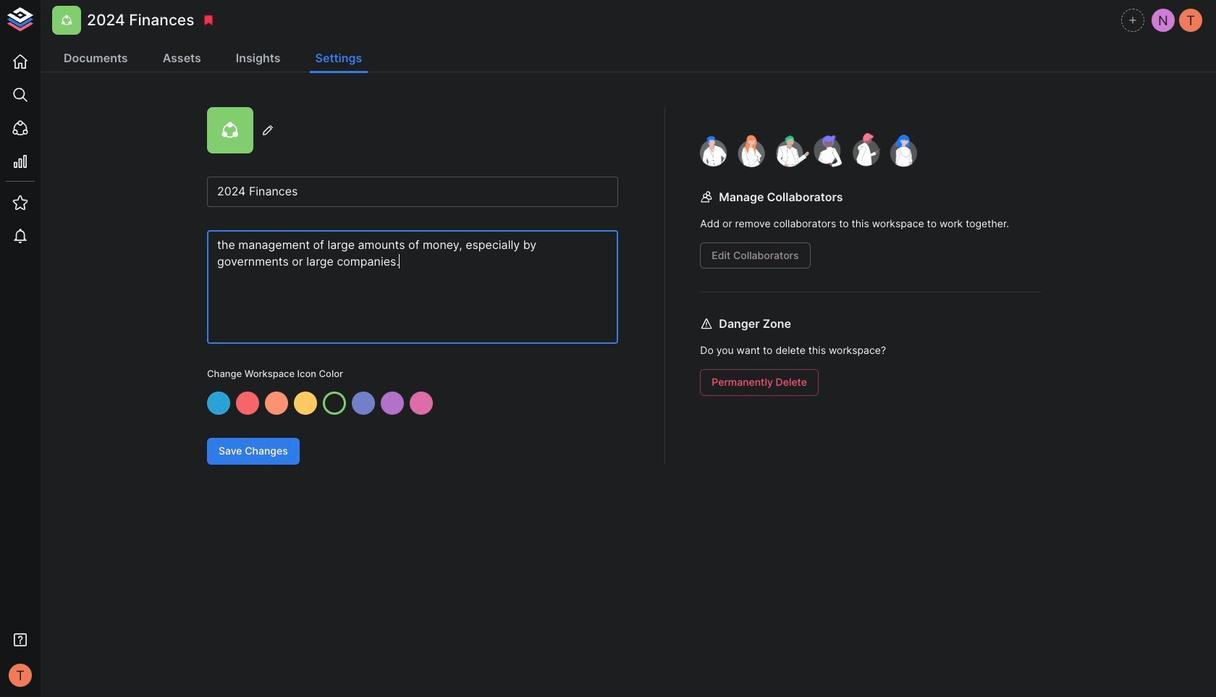 Task type: vqa. For each thing, say whether or not it's contained in the screenshot.
Remove Bookmark IMAGE
yes



Task type: locate. For each thing, give the bounding box(es) containing it.
Workspace Name text field
[[207, 177, 618, 207]]



Task type: describe. For each thing, give the bounding box(es) containing it.
Workspace notes are visible to all members and guests. text field
[[207, 230, 618, 344]]

remove bookmark image
[[202, 14, 215, 27]]



